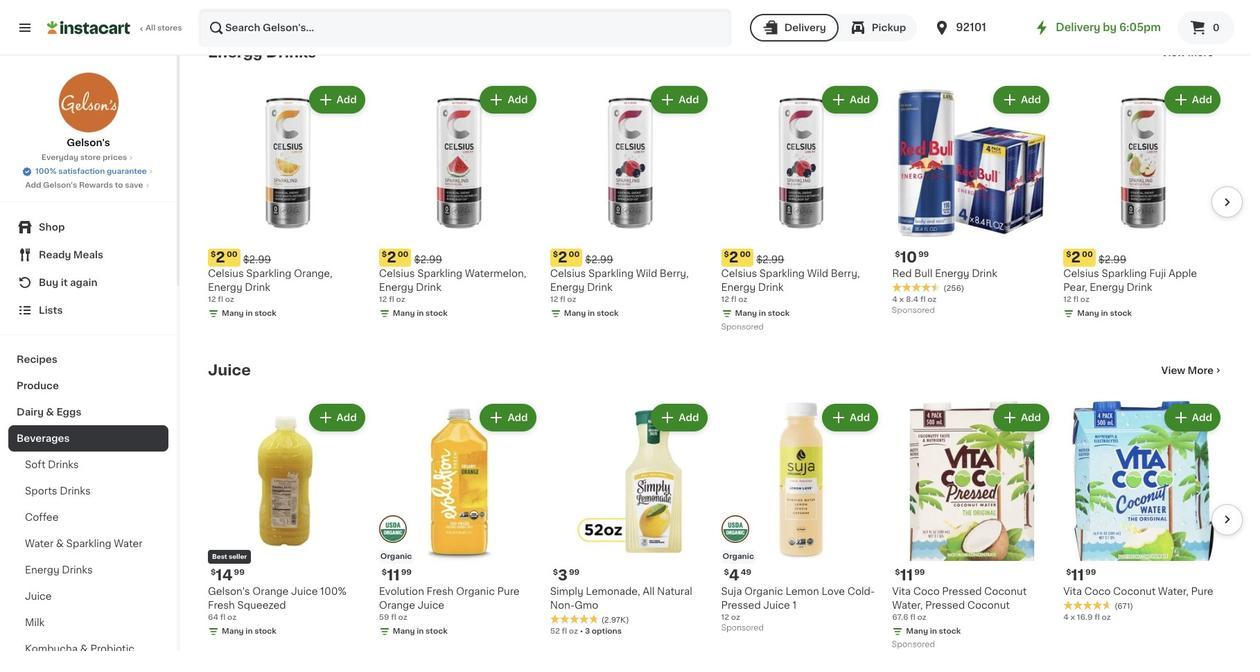 Task type: vqa. For each thing, say whether or not it's contained in the screenshot.
the leftmost Celsius Sparkling Wild Berry, Energy Drink 12 Fl Oz
yes



Task type: describe. For each thing, give the bounding box(es) containing it.
4 $2.99 from the left
[[585, 255, 613, 265]]

00 for 1st the $2.00 original price: $2.99 "element" from right
[[1082, 251, 1093, 259]]

2 $2.99 from the left
[[414, 255, 442, 265]]

fl inside celsius sparkling watermelon, energy drink 12 fl oz
[[389, 296, 394, 304]]

view more for 11
[[1162, 366, 1214, 376]]

drink inside celsius sparkling watermelon, energy drink 12 fl oz
[[416, 283, 442, 293]]

00 for 3rd the $2.00 original price: $2.99 "element" from right
[[740, 251, 751, 259]]

fl inside 'evolution fresh organic pure orange juice 59 fl oz'
[[391, 614, 397, 622]]

dairy
[[17, 408, 44, 417]]

pear,
[[1064, 283, 1088, 293]]

fresh inside 'evolution fresh organic pure orange juice 59 fl oz'
[[427, 587, 454, 597]]

92101 button
[[934, 8, 1017, 47]]

many inside product group
[[222, 628, 244, 636]]

drink inside product group
[[972, 269, 998, 279]]

produce link
[[8, 373, 169, 399]]

1 horizontal spatial energy drinks link
[[208, 45, 316, 61]]

stock inside product group
[[255, 628, 277, 636]]

item badge image for 4
[[722, 516, 749, 544]]

celsius inside celsius sparkling orange, energy drink 12 fl oz
[[208, 269, 244, 279]]

4 x 8.4 fl oz
[[893, 296, 937, 304]]

ready
[[39, 250, 71, 260]]

100% inside button
[[35, 168, 56, 175]]

2 $2.00 original price: $2.99 element from the left
[[379, 249, 539, 267]]

$ 2 00 for fourth the $2.00 original price: $2.99 "element" from the left
[[553, 250, 580, 265]]

vita for vita coco pressed coconut water, pressed coconut 67.6 fl oz
[[893, 587, 911, 597]]

99 for gelson's orange juice 100% fresh squeezed
[[234, 569, 245, 577]]

2 2 from the left
[[387, 250, 396, 265]]

oz inside celsius sparkling orange, energy drink 12 fl oz
[[225, 296, 234, 304]]

celsius sparkling watermelon, energy drink 12 fl oz
[[379, 269, 527, 304]]

4 celsius from the left
[[550, 269, 586, 279]]

sports
[[25, 487, 57, 496]]

view for 10
[[1162, 48, 1186, 58]]

Search field
[[200, 10, 731, 46]]

more for 10
[[1188, 48, 1214, 58]]

1 vertical spatial 4
[[729, 569, 740, 583]]

2 berry, from the left
[[660, 269, 689, 279]]

sports drinks link
[[8, 478, 169, 505]]

orange inside 'evolution fresh organic pure orange juice 59 fl oz'
[[379, 601, 415, 611]]

celsius sparkling wild berry, energy drink 12 fl oz for fourth the $2.00 original price: $2.99 "element" from the left
[[550, 269, 689, 304]]

delivery button
[[750, 14, 839, 42]]

celsius sparkling wild berry, energy drink 12 fl oz for 3rd the $2.00 original price: $2.99 "element" from right
[[722, 269, 860, 304]]

oz inside gelson's orange juice 100% fresh squeezed 64 fl oz
[[227, 614, 237, 622]]

lemonade,
[[586, 587, 641, 597]]

options
[[592, 628, 622, 636]]

gelson's orange juice 100% fresh squeezed 64 fl oz
[[208, 587, 347, 622]]

it
[[61, 278, 68, 288]]

beverages
[[17, 434, 70, 444]]

5 2 from the left
[[1072, 250, 1081, 265]]

drinks for sports drinks link
[[60, 487, 91, 496]]

1 $2.00 original price: $2.99 element from the left
[[208, 249, 368, 267]]

ready meals button
[[8, 241, 169, 269]]

pickup
[[872, 23, 907, 33]]

celsius inside celsius sparkling fuji apple pear, energy drink 12 fl oz
[[1064, 269, 1100, 279]]

prices
[[103, 154, 127, 162]]

& for water
[[56, 539, 64, 549]]

red bull energy drink
[[893, 269, 998, 279]]

100% inside gelson's orange juice 100% fresh squeezed 64 fl oz
[[320, 587, 347, 597]]

recipes
[[17, 355, 57, 365]]

shop link
[[8, 214, 169, 241]]

4 x 16.9 fl oz
[[1064, 614, 1111, 622]]

2 water from the left
[[114, 539, 142, 549]]

99 for vita coco pressed coconut water, pressed coconut
[[915, 569, 925, 577]]

milk
[[25, 619, 45, 628]]

juice inside 'evolution fresh organic pure orange juice 59 fl oz'
[[418, 601, 445, 611]]

red
[[893, 269, 912, 279]]

all inside all stores link
[[146, 24, 156, 32]]

store
[[80, 154, 101, 162]]

sparkling for 1st the $2.00 original price: $2.99 "element" from right
[[1102, 269, 1147, 279]]

suja
[[722, 587, 742, 597]]

vita coco coconut water, pure
[[1064, 587, 1214, 597]]

organic inside suja organic lemon love cold- pressed juice 1 12 oz
[[745, 587, 783, 597]]

$ 11 99 for vita
[[895, 569, 925, 583]]

item carousel region for juice
[[208, 396, 1243, 652]]

pickup button
[[839, 14, 918, 42]]

ready meals
[[39, 250, 103, 260]]

product group containing 3
[[550, 402, 710, 638]]

meals
[[73, 250, 103, 260]]

wild for fourth the $2.00 original price: $2.99 "element" from the left
[[636, 269, 658, 279]]

delivery for delivery by 6:05pm
[[1056, 22, 1101, 33]]

$ 2 00 for 3rd the $2.00 original price: $2.99 "element" from right
[[724, 250, 751, 265]]

14
[[216, 569, 233, 583]]

water & sparkling water
[[25, 539, 142, 549]]

vita coco pressed coconut water, pressed coconut 67.6 fl oz
[[893, 587, 1027, 622]]

satisfaction
[[58, 168, 105, 175]]

juice inside gelson's orange juice 100% fresh squeezed 64 fl oz
[[291, 587, 318, 597]]

buy it again link
[[8, 269, 169, 297]]

everyday store prices link
[[41, 153, 135, 164]]

eggs
[[56, 408, 81, 417]]

$ 3 99
[[553, 569, 580, 583]]

to
[[115, 182, 123, 189]]

orange inside gelson's orange juice 100% fresh squeezed 64 fl oz
[[253, 587, 289, 597]]

wild for 3rd the $2.00 original price: $2.99 "element" from right
[[807, 269, 829, 279]]

celsius sparkling fuji apple pear, energy drink 12 fl oz
[[1064, 269, 1198, 304]]

$ 2 00 for 1st the $2.00 original price: $2.99 "element" from right
[[1067, 250, 1093, 265]]

drink inside celsius sparkling fuji apple pear, energy drink 12 fl oz
[[1127, 283, 1153, 293]]

59
[[379, 614, 389, 622]]

6:05pm
[[1120, 22, 1161, 33]]

again
[[70, 278, 98, 288]]

love
[[822, 587, 845, 597]]

oz inside 'vita coco pressed coconut water, pressed coconut 67.6 fl oz'
[[918, 614, 927, 622]]

milk link
[[8, 610, 169, 637]]

sparkling for 4th the $2.00 original price: $2.99 "element" from the right
[[418, 269, 463, 279]]

16.9
[[1077, 614, 1093, 622]]

sparkling for 1st the $2.00 original price: $2.99 "element" from the left
[[246, 269, 292, 279]]

0 button
[[1178, 11, 1235, 44]]

energy inside celsius sparkling orange, energy drink 12 fl oz
[[208, 283, 242, 293]]

everyday store prices
[[41, 154, 127, 162]]

natural
[[657, 587, 693, 597]]

best seller
[[212, 554, 247, 560]]

seller
[[229, 554, 247, 560]]

buy it again
[[39, 278, 98, 288]]

52 fl oz • 3 options
[[550, 628, 622, 636]]

guarantee
[[107, 168, 147, 175]]

pressed for cold-
[[722, 601, 761, 611]]

(671)
[[1115, 603, 1134, 611]]

beverages link
[[8, 426, 169, 452]]

12 inside celsius sparkling orange, energy drink 12 fl oz
[[208, 296, 216, 304]]

non-
[[550, 601, 575, 611]]

1 vertical spatial juice link
[[8, 584, 169, 610]]

simply lemonade, all natural non-gmo
[[550, 587, 693, 611]]

add gelson's rewards to save link
[[25, 180, 152, 191]]

0 vertical spatial energy drinks
[[208, 45, 316, 60]]

1 water from the left
[[25, 539, 54, 549]]

evolution fresh organic pure orange juice 59 fl oz
[[379, 587, 520, 622]]

$ inside $ 3 99
[[553, 569, 558, 577]]

drinks for bottom energy drinks link
[[62, 566, 93, 576]]

squeezed
[[237, 601, 286, 611]]

fl inside celsius sparkling orange, energy drink 12 fl oz
[[218, 296, 223, 304]]

1 vertical spatial gelson's
[[43, 182, 77, 189]]

•
[[580, 628, 583, 636]]

celsius sparkling orange, energy drink 12 fl oz
[[208, 269, 333, 304]]

99 for simply lemonade, all natural non-gmo
[[569, 569, 580, 577]]

99 for evolution fresh organic pure orange juice
[[401, 569, 412, 577]]

coffee link
[[8, 505, 169, 531]]

5 $2.99 from the left
[[1099, 255, 1127, 265]]

$ 11 99 for evolution
[[382, 569, 412, 583]]



Task type: locate. For each thing, give the bounding box(es) containing it.
1 horizontal spatial energy drinks
[[208, 45, 316, 60]]

1 vita from the left
[[893, 587, 911, 597]]

1 coco from the left
[[914, 587, 940, 597]]

0 vertical spatial all
[[146, 24, 156, 32]]

0 horizontal spatial pure
[[497, 587, 520, 597]]

sparkling inside celsius sparkling watermelon, energy drink 12 fl oz
[[418, 269, 463, 279]]

many
[[222, 4, 244, 12], [393, 4, 415, 12], [222, 310, 244, 318], [393, 310, 415, 318], [735, 310, 757, 318], [564, 310, 586, 318], [1078, 310, 1100, 318], [222, 628, 244, 636], [393, 628, 415, 636], [907, 628, 929, 636]]

pressed for water,
[[926, 601, 965, 611]]

delivery inside delivery button
[[785, 23, 826, 33]]

00 for 1st the $2.00 original price: $2.99 "element" from the left
[[227, 251, 238, 259]]

x for 11
[[1071, 614, 1076, 622]]

1 celsius from the left
[[208, 269, 244, 279]]

1 horizontal spatial coco
[[1085, 587, 1111, 597]]

$
[[211, 251, 216, 259], [382, 251, 387, 259], [724, 251, 729, 259], [895, 251, 901, 259], [553, 251, 558, 259], [1067, 251, 1072, 259], [211, 569, 216, 577], [382, 569, 387, 577], [724, 569, 729, 577], [895, 569, 901, 577], [553, 569, 558, 577], [1067, 569, 1072, 577]]

0 horizontal spatial $ 11 99
[[382, 569, 412, 583]]

0 vertical spatial view
[[1162, 48, 1186, 58]]

gmo
[[575, 601, 599, 611]]

oz
[[225, 296, 234, 304], [396, 296, 405, 304], [739, 296, 748, 304], [928, 296, 937, 304], [567, 296, 577, 304], [1081, 296, 1090, 304], [227, 614, 237, 622], [398, 614, 408, 622], [731, 614, 741, 622], [918, 614, 927, 622], [1102, 614, 1111, 622], [569, 628, 578, 636]]

(2.97k)
[[602, 617, 629, 625]]

1 view more from the top
[[1162, 48, 1214, 58]]

1 2 from the left
[[216, 250, 225, 265]]

2 horizontal spatial 11
[[1072, 569, 1085, 583]]

2 wild from the left
[[636, 269, 658, 279]]

0 horizontal spatial 100%
[[35, 168, 56, 175]]

drink inside celsius sparkling orange, energy drink 12 fl oz
[[245, 283, 270, 293]]

item carousel region
[[208, 78, 1243, 340], [208, 396, 1243, 652]]

2 view from the top
[[1162, 366, 1186, 376]]

gelson's for gelson's orange juice 100% fresh squeezed 64 fl oz
[[208, 587, 250, 597]]

11
[[387, 569, 400, 583], [901, 569, 913, 583], [1072, 569, 1085, 583]]

fuji
[[1150, 269, 1167, 279]]

5 $2.00 original price: $2.99 element from the left
[[1064, 249, 1224, 267]]

all inside simply lemonade, all natural non-gmo
[[643, 587, 655, 597]]

add button
[[310, 88, 364, 112], [482, 88, 535, 112], [653, 88, 706, 112], [824, 88, 877, 112], [995, 88, 1049, 112], [1166, 88, 1220, 112], [310, 406, 364, 431], [482, 406, 535, 431], [653, 406, 706, 431], [824, 406, 877, 431], [995, 406, 1049, 431], [1166, 406, 1220, 431]]

$ 2 00 for 1st the $2.00 original price: $2.99 "element" from the left
[[211, 250, 238, 265]]

1 many in stock button from the left
[[208, 0, 368, 17]]

drink
[[972, 269, 998, 279], [245, 283, 270, 293], [416, 283, 442, 293], [758, 283, 784, 293], [587, 283, 613, 293], [1127, 283, 1153, 293]]

1 vertical spatial more
[[1188, 366, 1214, 376]]

99 inside $ 14 99
[[234, 569, 245, 577]]

2
[[216, 250, 225, 265], [387, 250, 396, 265], [729, 250, 739, 265], [558, 250, 568, 265], [1072, 250, 1081, 265]]

& left eggs
[[46, 408, 54, 417]]

$ inside $ 14 99
[[211, 569, 216, 577]]

celsius inside celsius sparkling watermelon, energy drink 12 fl oz
[[379, 269, 415, 279]]

1 $ 11 99 from the left
[[382, 569, 412, 583]]

sparkling inside celsius sparkling orange, energy drink 12 fl oz
[[246, 269, 292, 279]]

1 horizontal spatial water
[[114, 539, 142, 549]]

0 vertical spatial 100%
[[35, 168, 56, 175]]

1 horizontal spatial celsius sparkling wild berry, energy drink 12 fl oz
[[722, 269, 860, 304]]

0 vertical spatial orange
[[253, 587, 289, 597]]

11 up 67.6
[[901, 569, 913, 583]]

juice inside juice link
[[25, 592, 52, 602]]

3 00 from the left
[[740, 251, 751, 259]]

10
[[901, 250, 917, 265]]

by
[[1103, 22, 1117, 33]]

2 vita from the left
[[1064, 587, 1082, 597]]

0 vertical spatial water,
[[1159, 587, 1189, 597]]

0 horizontal spatial item badge image
[[379, 516, 407, 544]]

$ 2 00 for 4th the $2.00 original price: $2.99 "element" from the right
[[382, 250, 409, 265]]

4 $2.00 original price: $2.99 element from the left
[[550, 249, 710, 267]]

dairy & eggs link
[[8, 399, 169, 426]]

4 $ 2 00 from the left
[[553, 250, 580, 265]]

3 2 from the left
[[729, 250, 739, 265]]

99 inside $ 10 99
[[919, 251, 929, 259]]

4
[[893, 296, 898, 304], [729, 569, 740, 583], [1064, 614, 1069, 622]]

& down coffee
[[56, 539, 64, 549]]

1 horizontal spatial &
[[56, 539, 64, 549]]

1 horizontal spatial vita
[[1064, 587, 1082, 597]]

1 horizontal spatial 3
[[585, 628, 590, 636]]

lists
[[39, 306, 63, 316]]

oz inside celsius sparkling fuji apple pear, energy drink 12 fl oz
[[1081, 296, 1090, 304]]

0 horizontal spatial celsius sparkling wild berry, energy drink 12 fl oz
[[550, 269, 689, 304]]

1 horizontal spatial juice link
[[208, 363, 251, 379]]

1 horizontal spatial $ 11 99
[[895, 569, 925, 583]]

1
[[793, 601, 797, 611]]

100% satisfaction guarantee button
[[22, 164, 155, 178]]

fl inside celsius sparkling fuji apple pear, energy drink 12 fl oz
[[1074, 296, 1079, 304]]

fresh up 64
[[208, 601, 235, 611]]

1 horizontal spatial orange
[[379, 601, 415, 611]]

gelson's inside gelson's orange juice 100% fresh squeezed 64 fl oz
[[208, 587, 250, 597]]

celsius sparkling wild berry, energy drink 12 fl oz
[[722, 269, 860, 304], [550, 269, 689, 304]]

everyday
[[41, 154, 78, 162]]

4 for 11
[[1064, 614, 1069, 622]]

0 horizontal spatial &
[[46, 408, 54, 417]]

water & sparkling water link
[[8, 531, 169, 558]]

0 vertical spatial energy drinks link
[[208, 45, 316, 61]]

0 vertical spatial &
[[46, 408, 54, 417]]

sponsored badge image for 11
[[893, 642, 935, 650]]

& for dairy
[[46, 408, 54, 417]]

1 horizontal spatial x
[[1071, 614, 1076, 622]]

0 horizontal spatial energy drinks
[[25, 566, 93, 576]]

produce
[[17, 381, 59, 391]]

vita inside 'vita coco pressed coconut water, pressed coconut 67.6 fl oz'
[[893, 587, 911, 597]]

0 horizontal spatial many in stock button
[[208, 0, 368, 17]]

5 celsius from the left
[[1064, 269, 1100, 279]]

water,
[[1159, 587, 1189, 597], [893, 601, 923, 611]]

1 vertical spatial 3
[[585, 628, 590, 636]]

1 00 from the left
[[227, 251, 238, 259]]

more
[[1188, 48, 1214, 58], [1188, 366, 1214, 376]]

2 $ 11 99 from the left
[[895, 569, 925, 583]]

1 horizontal spatial 4
[[893, 296, 898, 304]]

instacart logo image
[[47, 19, 130, 36]]

view more link for 11
[[1162, 364, 1224, 378]]

oz inside suja organic lemon love cold- pressed juice 1 12 oz
[[731, 614, 741, 622]]

5 $ 2 00 from the left
[[1067, 250, 1093, 265]]

1 berry, from the left
[[831, 269, 860, 279]]

dairy & eggs
[[17, 408, 81, 417]]

5 00 from the left
[[1082, 251, 1093, 259]]

52
[[550, 628, 560, 636]]

0 horizontal spatial coco
[[914, 587, 940, 597]]

0 vertical spatial x
[[900, 296, 904, 304]]

orange down evolution
[[379, 601, 415, 611]]

sponsored badge image
[[722, 1, 763, 9], [893, 307, 935, 315], [722, 323, 763, 331], [722, 625, 763, 633], [893, 642, 935, 650]]

pure
[[497, 587, 520, 597], [1192, 587, 1214, 597]]

view more
[[1162, 48, 1214, 58], [1162, 366, 1214, 376]]

3 $ 11 99 from the left
[[1067, 569, 1097, 583]]

coco for coconut
[[1085, 587, 1111, 597]]

2 pure from the left
[[1192, 587, 1214, 597]]

1 vertical spatial water,
[[893, 601, 923, 611]]

add gelson's rewards to save
[[25, 182, 143, 189]]

all stores link
[[47, 8, 183, 47]]

★★★★★
[[893, 283, 941, 293], [893, 283, 941, 293], [1064, 601, 1112, 611], [1064, 601, 1112, 611], [550, 615, 599, 625], [550, 615, 599, 625]]

shop
[[39, 223, 65, 232]]

0 vertical spatial fresh
[[427, 587, 454, 597]]

evolution
[[379, 587, 424, 597]]

2 view more link from the top
[[1162, 364, 1224, 378]]

celsius
[[208, 269, 244, 279], [379, 269, 415, 279], [722, 269, 757, 279], [550, 269, 586, 279], [1064, 269, 1100, 279]]

water
[[25, 539, 54, 549], [114, 539, 142, 549]]

sparkling for fourth the $2.00 original price: $2.99 "element" from the left
[[589, 269, 634, 279]]

coco for pressed
[[914, 587, 940, 597]]

99 for red bull energy drink
[[919, 251, 929, 259]]

$ 11 99 up evolution
[[382, 569, 412, 583]]

$ 14 99
[[211, 569, 245, 583]]

sparkling
[[246, 269, 292, 279], [418, 269, 463, 279], [760, 269, 805, 279], [589, 269, 634, 279], [1102, 269, 1147, 279], [66, 539, 111, 549]]

2 $ 2 00 from the left
[[382, 250, 409, 265]]

all
[[146, 24, 156, 32], [643, 587, 655, 597]]

4 00 from the left
[[569, 251, 580, 259]]

4 for 10
[[893, 296, 898, 304]]

organic inside 'evolution fresh organic pure orange juice 59 fl oz'
[[456, 587, 495, 597]]

4 left 8.4
[[893, 296, 898, 304]]

x left 8.4
[[900, 296, 904, 304]]

save
[[125, 182, 143, 189]]

coco right the cold-
[[914, 587, 940, 597]]

$ inside $ 10 99
[[895, 251, 901, 259]]

$ 4 49
[[724, 569, 752, 583]]

00 for 4th the $2.00 original price: $2.99 "element" from the right
[[398, 251, 409, 259]]

berry,
[[831, 269, 860, 279], [660, 269, 689, 279]]

0 horizontal spatial delivery
[[785, 23, 826, 33]]

1 vertical spatial orange
[[379, 601, 415, 611]]

rewards
[[79, 182, 113, 189]]

ready meals link
[[8, 241, 169, 269]]

item badge image up evolution
[[379, 516, 407, 544]]

0 vertical spatial 4
[[893, 296, 898, 304]]

fresh
[[427, 587, 454, 597], [208, 601, 235, 611]]

soft
[[25, 460, 45, 470]]

1 horizontal spatial all
[[643, 587, 655, 597]]

delivery
[[1056, 22, 1101, 33], [785, 23, 826, 33]]

view for 11
[[1162, 366, 1186, 376]]

00 for fourth the $2.00 original price: $2.99 "element" from the left
[[569, 251, 580, 259]]

$ 11 99 up the 16.9
[[1067, 569, 1097, 583]]

vita for vita coco coconut water, pure
[[1064, 587, 1082, 597]]

suja organic lemon love cold- pressed juice 1 12 oz
[[722, 587, 875, 622]]

$ 10 99
[[895, 250, 929, 265]]

all left stores
[[146, 24, 156, 32]]

1 view more link from the top
[[1162, 46, 1224, 60]]

1 vertical spatial x
[[1071, 614, 1076, 622]]

oz inside celsius sparkling watermelon, energy drink 12 fl oz
[[396, 296, 405, 304]]

1 vertical spatial view more
[[1162, 366, 1214, 376]]

1 pure from the left
[[497, 587, 520, 597]]

energy inside celsius sparkling watermelon, energy drink 12 fl oz
[[379, 283, 414, 293]]

2 celsius from the left
[[379, 269, 415, 279]]

00
[[227, 251, 238, 259], [398, 251, 409, 259], [740, 251, 751, 259], [569, 251, 580, 259], [1082, 251, 1093, 259]]

vita
[[893, 587, 911, 597], [1064, 587, 1082, 597]]

watermelon,
[[465, 269, 527, 279]]

0 horizontal spatial water
[[25, 539, 54, 549]]

1 vertical spatial all
[[643, 587, 655, 597]]

soft drinks
[[25, 460, 79, 470]]

1 horizontal spatial water,
[[1159, 587, 1189, 597]]

2 coco from the left
[[1085, 587, 1111, 597]]

oz inside 'evolution fresh organic pure orange juice 59 fl oz'
[[398, 614, 408, 622]]

energy drinks link
[[208, 45, 316, 61], [8, 558, 169, 584]]

1 wild from the left
[[807, 269, 829, 279]]

1 horizontal spatial many in stock button
[[379, 0, 539, 17]]

100% left evolution
[[320, 587, 347, 597]]

3 right the •
[[585, 628, 590, 636]]

0 horizontal spatial all
[[146, 24, 156, 32]]

sponsored badge image for 4
[[722, 625, 763, 633]]

1 horizontal spatial delivery
[[1056, 22, 1101, 33]]

0 horizontal spatial juice link
[[8, 584, 169, 610]]

8.4
[[906, 296, 919, 304]]

item badge image up 49 on the right of page
[[722, 516, 749, 544]]

view more for 10
[[1162, 48, 1214, 58]]

fl inside gelson's orange juice 100% fresh squeezed 64 fl oz
[[220, 614, 226, 622]]

1 $2.99 from the left
[[243, 255, 271, 265]]

1 vertical spatial energy drinks
[[25, 566, 93, 576]]

0 horizontal spatial wild
[[636, 269, 658, 279]]

2 many in stock button from the left
[[379, 0, 539, 17]]

drinks for soft drinks link
[[48, 460, 79, 470]]

4 left the 16.9
[[1064, 614, 1069, 622]]

1 item badge image from the left
[[379, 516, 407, 544]]

99 inside $ 3 99
[[569, 569, 580, 577]]

item carousel region for energy drinks
[[208, 78, 1243, 340]]

1 horizontal spatial wild
[[807, 269, 829, 279]]

simply
[[550, 587, 584, 597]]

0 vertical spatial more
[[1188, 48, 1214, 58]]

1 horizontal spatial item badge image
[[722, 516, 749, 544]]

49
[[741, 569, 752, 577]]

1 vertical spatial energy drinks link
[[8, 558, 169, 584]]

water, inside 'vita coco pressed coconut water, pressed coconut 67.6 fl oz'
[[893, 601, 923, 611]]

12 inside celsius sparkling fuji apple pear, energy drink 12 fl oz
[[1064, 296, 1072, 304]]

12 inside suja organic lemon love cold- pressed juice 1 12 oz
[[722, 614, 730, 622]]

sparkling for 3rd the $2.00 original price: $2.99 "element" from right
[[760, 269, 805, 279]]

1 vertical spatial &
[[56, 539, 64, 549]]

organic
[[381, 553, 412, 561], [723, 553, 754, 561], [456, 587, 495, 597], [745, 587, 783, 597]]

item badge image inside product group
[[722, 516, 749, 544]]

1 vertical spatial view more link
[[1162, 364, 1224, 378]]

0 horizontal spatial water,
[[893, 601, 923, 611]]

0 horizontal spatial berry,
[[660, 269, 689, 279]]

gelson's link
[[58, 72, 119, 150]]

water down coffee
[[25, 539, 54, 549]]

lemon
[[786, 587, 820, 597]]

0 vertical spatial view more link
[[1162, 46, 1224, 60]]

x inside product group
[[900, 296, 904, 304]]

orange,
[[294, 269, 333, 279]]

99 right 10
[[919, 251, 929, 259]]

vita up 67.6
[[893, 587, 911, 597]]

in inside product group
[[246, 628, 253, 636]]

1 view from the top
[[1162, 48, 1186, 58]]

service type group
[[750, 14, 918, 42]]

100% down everyday
[[35, 168, 56, 175]]

add inside add gelson's rewards to save link
[[25, 182, 41, 189]]

0 horizontal spatial orange
[[253, 587, 289, 597]]

1 horizontal spatial pure
[[1192, 587, 1214, 597]]

64
[[208, 614, 218, 622]]

0 horizontal spatial 3
[[558, 569, 568, 583]]

0 vertical spatial 3
[[558, 569, 568, 583]]

11 up the 16.9
[[1072, 569, 1085, 583]]

gelson's
[[67, 138, 110, 148], [43, 182, 77, 189], [208, 587, 250, 597]]

0 vertical spatial view more
[[1162, 48, 1214, 58]]

product group containing 4
[[722, 402, 882, 636]]

2 horizontal spatial $ 11 99
[[1067, 569, 1097, 583]]

gelson's down $ 14 99 in the left bottom of the page
[[208, 587, 250, 597]]

99 up simply
[[569, 569, 580, 577]]

fl inside 'vita coco pressed coconut water, pressed coconut 67.6 fl oz'
[[911, 614, 916, 622]]

3 up simply
[[558, 569, 568, 583]]

0 horizontal spatial 4
[[729, 569, 740, 583]]

add
[[337, 95, 357, 105], [508, 95, 528, 105], [679, 95, 699, 105], [850, 95, 870, 105], [1021, 95, 1042, 105], [1193, 95, 1213, 105], [25, 182, 41, 189], [337, 413, 357, 423], [508, 413, 528, 423], [679, 413, 699, 423], [850, 413, 870, 423], [1021, 413, 1042, 423], [1193, 413, 1213, 423]]

0 horizontal spatial energy drinks link
[[8, 558, 169, 584]]

more for 11
[[1188, 366, 1214, 376]]

1 vertical spatial 100%
[[320, 587, 347, 597]]

2 more from the top
[[1188, 366, 1214, 376]]

product group
[[208, 83, 368, 322], [379, 83, 539, 322], [550, 83, 710, 322], [722, 83, 882, 335], [893, 83, 1053, 318], [1064, 83, 1224, 322], [208, 402, 368, 641], [379, 402, 539, 641], [550, 402, 710, 638], [722, 402, 882, 636], [893, 402, 1053, 652], [1064, 402, 1224, 624]]

apple
[[1169, 269, 1198, 279]]

fresh right evolution
[[427, 587, 454, 597]]

stores
[[157, 24, 182, 32]]

coffee
[[25, 513, 59, 523]]

1 11 from the left
[[387, 569, 400, 583]]

$ inside $ 4 49
[[724, 569, 729, 577]]

product group containing 14
[[208, 402, 368, 641]]

11 for evolution
[[387, 569, 400, 583]]

x
[[900, 296, 904, 304], [1071, 614, 1076, 622]]

2 00 from the left
[[398, 251, 409, 259]]

view more link for 10
[[1162, 46, 1224, 60]]

sparkling inside water & sparkling water link
[[66, 539, 111, 549]]

0 horizontal spatial 11
[[387, 569, 400, 583]]

delivery for delivery
[[785, 23, 826, 33]]

sports drinks
[[25, 487, 91, 496]]

many in stock button
[[208, 0, 368, 17], [379, 0, 539, 17]]

99 right 14 on the bottom of page
[[234, 569, 245, 577]]

coco up the 4 x 16.9 fl oz
[[1085, 587, 1111, 597]]

0 horizontal spatial x
[[900, 296, 904, 304]]

0 horizontal spatial vita
[[893, 587, 911, 597]]

1 horizontal spatial berry,
[[831, 269, 860, 279]]

3 11 from the left
[[1072, 569, 1085, 583]]

2 11 from the left
[[901, 569, 913, 583]]

0 vertical spatial gelson's
[[67, 138, 110, 148]]

item carousel region containing 2
[[208, 78, 1243, 340]]

0
[[1213, 23, 1220, 33]]

0 horizontal spatial fresh
[[208, 601, 235, 611]]

item badge image for 11
[[379, 516, 407, 544]]

1 celsius sparkling wild berry, energy drink 12 fl oz from the left
[[722, 269, 860, 304]]

2 horizontal spatial 4
[[1064, 614, 1069, 622]]

gelson's for gelson's
[[67, 138, 110, 148]]

4 left 49 on the right of page
[[729, 569, 740, 583]]

sparkling inside celsius sparkling fuji apple pear, energy drink 12 fl oz
[[1102, 269, 1147, 279]]

99 up 'vita coco pressed coconut water, pressed coconut 67.6 fl oz'
[[915, 569, 925, 577]]

coco inside 'vita coco pressed coconut water, pressed coconut 67.6 fl oz'
[[914, 587, 940, 597]]

2 view more from the top
[[1162, 366, 1214, 376]]

water down coffee link
[[114, 539, 142, 549]]

delivery by 6:05pm
[[1056, 22, 1161, 33]]

99 up evolution
[[401, 569, 412, 577]]

None search field
[[198, 8, 732, 47]]

2 vertical spatial 4
[[1064, 614, 1069, 622]]

1 vertical spatial fresh
[[208, 601, 235, 611]]

99 up the 4 x 16.9 fl oz
[[1086, 569, 1097, 577]]

product group containing 10
[[893, 83, 1053, 318]]

100% satisfaction guarantee
[[35, 168, 147, 175]]

4 2 from the left
[[558, 250, 568, 265]]

11 for vita
[[901, 569, 913, 583]]

3 $2.00 original price: $2.99 element from the left
[[722, 249, 882, 267]]

sponsored badge image for 10
[[893, 307, 935, 315]]

lists link
[[8, 297, 169, 325]]

gelson's up "store" in the left of the page
[[67, 138, 110, 148]]

1 horizontal spatial fresh
[[427, 587, 454, 597]]

1 more from the top
[[1188, 48, 1214, 58]]

x for 10
[[900, 296, 904, 304]]

99 for vita coco coconut water, pure
[[1086, 569, 1097, 577]]

$2.00 original price: $2.99 element
[[208, 249, 368, 267], [379, 249, 539, 267], [722, 249, 882, 267], [550, 249, 710, 267], [1064, 249, 1224, 267]]

2 item carousel region from the top
[[208, 396, 1243, 652]]

energy drinks
[[208, 45, 316, 60], [25, 566, 93, 576]]

buy
[[39, 278, 59, 288]]

12 inside celsius sparkling watermelon, energy drink 12 fl oz
[[379, 296, 387, 304]]

3 $2.99 from the left
[[757, 255, 785, 265]]

2 vertical spatial gelson's
[[208, 587, 250, 597]]

x left the 16.9
[[1071, 614, 1076, 622]]

0 vertical spatial item carousel region
[[208, 78, 1243, 340]]

orange up squeezed
[[253, 587, 289, 597]]

(256)
[[944, 285, 965, 293]]

1 vertical spatial item carousel region
[[208, 396, 1243, 652]]

vita up the 16.9
[[1064, 587, 1082, 597]]

item badge image
[[379, 516, 407, 544], [722, 516, 749, 544]]

$ 11 99 up 67.6
[[895, 569, 925, 583]]

all left natural
[[643, 587, 655, 597]]

energy inside celsius sparkling fuji apple pear, energy drink 12 fl oz
[[1090, 283, 1125, 293]]

1 $ 2 00 from the left
[[211, 250, 238, 265]]

1 vertical spatial view
[[1162, 366, 1186, 376]]

item carousel region containing 14
[[208, 396, 1243, 652]]

$ 2 00
[[211, 250, 238, 265], [382, 250, 409, 265], [724, 250, 751, 265], [553, 250, 580, 265], [1067, 250, 1093, 265]]

11 up evolution
[[387, 569, 400, 583]]

3 celsius from the left
[[722, 269, 757, 279]]

0 vertical spatial juice link
[[208, 363, 251, 379]]

2 item badge image from the left
[[722, 516, 749, 544]]

cold-
[[848, 587, 875, 597]]

1 item carousel region from the top
[[208, 78, 1243, 340]]

juice inside suja organic lemon love cold- pressed juice 1 12 oz
[[764, 601, 790, 611]]

2 celsius sparkling wild berry, energy drink 12 fl oz from the left
[[550, 269, 689, 304]]

gelson's down satisfaction
[[43, 182, 77, 189]]

pressed inside suja organic lemon love cold- pressed juice 1 12 oz
[[722, 601, 761, 611]]

gelson's logo image
[[58, 72, 119, 133]]

1 horizontal spatial 11
[[901, 569, 913, 583]]

bull
[[915, 269, 933, 279]]

pure inside 'evolution fresh organic pure orange juice 59 fl oz'
[[497, 587, 520, 597]]

fresh inside gelson's orange juice 100% fresh squeezed 64 fl oz
[[208, 601, 235, 611]]

100%
[[35, 168, 56, 175], [320, 587, 347, 597]]

3 $ 2 00 from the left
[[724, 250, 751, 265]]

1 horizontal spatial 100%
[[320, 587, 347, 597]]



